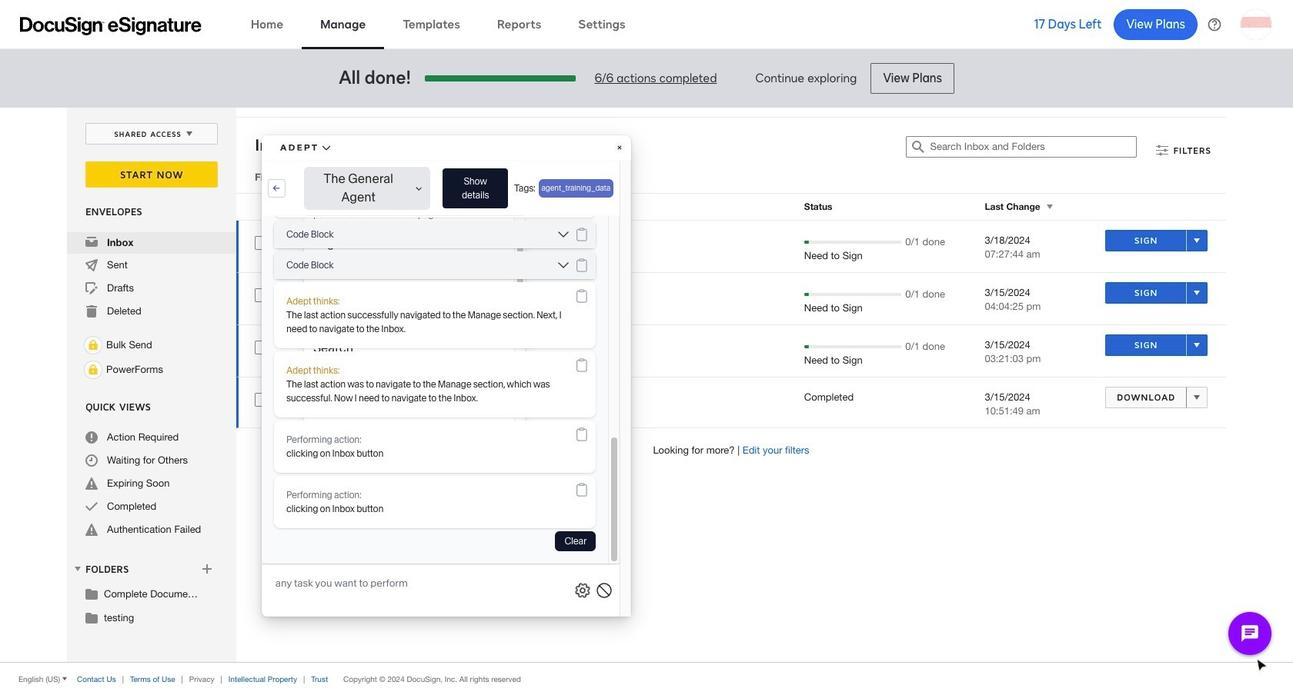 Task type: locate. For each thing, give the bounding box(es) containing it.
2 vertical spatial need to sign image
[[295, 343, 307, 357]]

0 vertical spatial need to sign image
[[295, 238, 307, 252]]

completed image
[[295, 395, 307, 410]]

docusign esignature image
[[20, 17, 202, 35]]

1 need to sign image from the top
[[295, 238, 307, 252]]

draft image
[[85, 283, 98, 295]]

folder image
[[85, 588, 98, 600], [85, 612, 98, 624]]

need to sign image
[[295, 238, 307, 252], [295, 290, 307, 305], [295, 343, 307, 357]]

your uploaded profile image image
[[1241, 9, 1272, 40]]

sent image
[[85, 259, 98, 272]]

1 vertical spatial need to sign image
[[295, 290, 307, 305]]

3 need to sign image from the top
[[295, 343, 307, 357]]

inbox image
[[85, 236, 98, 249]]

clock image
[[85, 455, 98, 467]]

1 vertical spatial folder image
[[85, 612, 98, 624]]

1 folder image from the top
[[85, 588, 98, 600]]

0 vertical spatial folder image
[[85, 588, 98, 600]]

2 need to sign image from the top
[[295, 290, 307, 305]]

completed image
[[85, 501, 98, 513]]



Task type: describe. For each thing, give the bounding box(es) containing it.
secondary navigation region
[[67, 108, 1230, 663]]

lock image
[[84, 336, 102, 355]]

alert image
[[85, 524, 98, 537]]

view folders image
[[72, 563, 84, 576]]

2 folder image from the top
[[85, 612, 98, 624]]

Search Inbox and Folders text field
[[930, 137, 1137, 157]]

alert image
[[85, 478, 98, 490]]

lock image
[[84, 361, 102, 380]]

more info region
[[0, 663, 1293, 696]]

action required image
[[85, 432, 98, 444]]

trash image
[[85, 306, 98, 318]]



